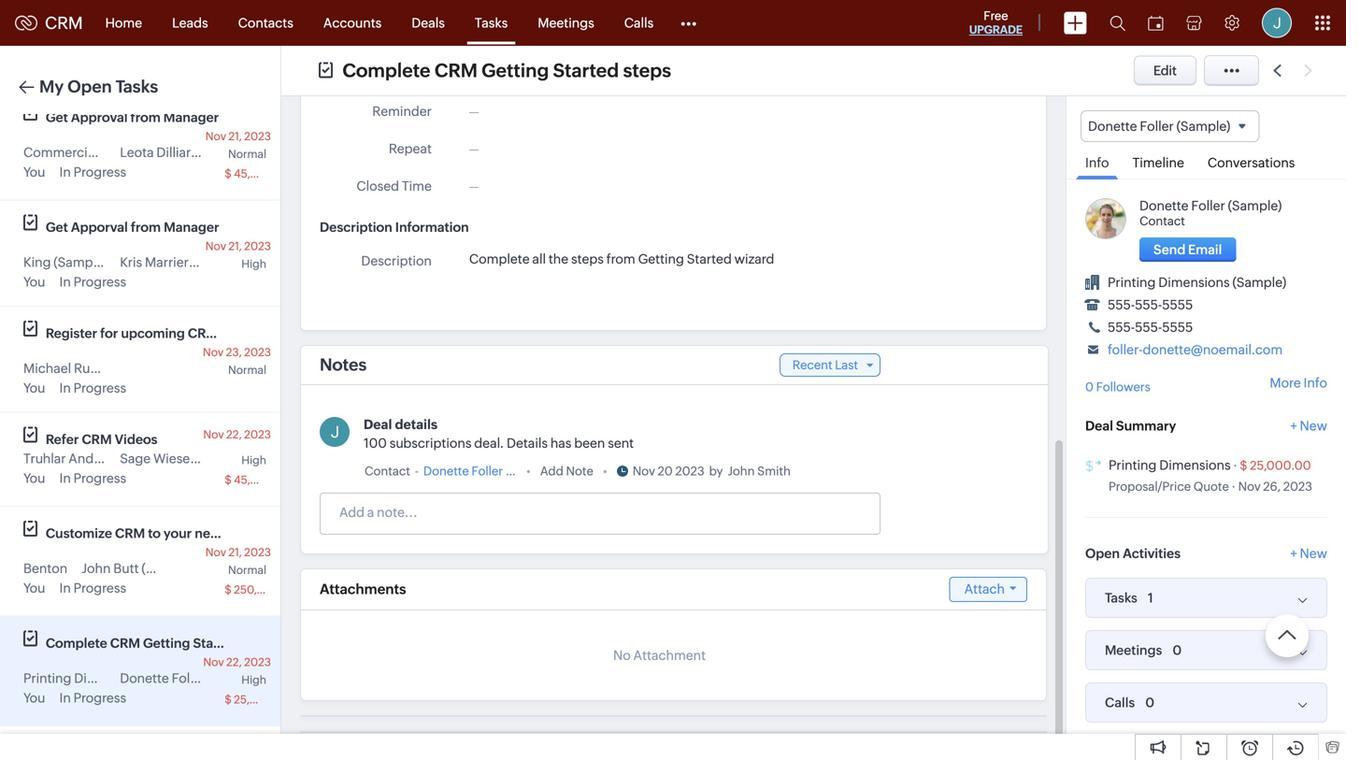 Task type: describe. For each thing, give the bounding box(es) containing it.
customize
[[46, 526, 112, 541]]

steps for complete crm getting started steps
[[623, 60, 671, 81]]

deals
[[412, 15, 445, 30]]

deal details 100 subscriptions deal. details has been sent
[[364, 417, 634, 451]]

2 vertical spatial from
[[607, 251, 636, 266]]

accounts link
[[308, 0, 397, 45]]

23,
[[226, 346, 242, 359]]

1 22, from the top
[[226, 428, 242, 441]]

contact inside donette foller (sample) contact
[[1140, 214, 1186, 228]]

complete for complete crm getting started steps
[[343, 60, 431, 81]]

repeat
[[389, 141, 432, 156]]

subscriptions
[[390, 436, 472, 451]]

$ for sage wieser (sample)
[[225, 474, 232, 486]]

1 555-555-5555 from the top
[[1108, 298, 1194, 313]]

more info
[[1270, 375, 1328, 390]]

deal.
[[474, 436, 504, 451]]

(sample) inside donette foller (sample) contact
[[1228, 198, 1282, 213]]

250,000.00
[[234, 584, 298, 596]]

crm inside register for upcoming crm webinars nov 23, 2023
[[188, 326, 218, 341]]

nov inside get apporval from manager nov 21, 2023
[[205, 240, 226, 253]]

1 horizontal spatial info
[[1304, 375, 1328, 390]]

in progress for donette
[[59, 691, 126, 706]]

calls link
[[609, 0, 669, 45]]

foller inside donette foller (sample) contact
[[1192, 198, 1226, 213]]

complete for complete all the steps from getting started wizard
[[469, 251, 530, 266]]

(sample) right dilliard in the top of the page
[[202, 145, 256, 160]]

1 vertical spatial steps
[[571, 251, 604, 266]]

calendar image
[[1148, 15, 1164, 30]]

2 + new from the top
[[1291, 546, 1328, 561]]

sent
[[608, 436, 634, 451]]

description information
[[320, 220, 469, 235]]

last
[[835, 358, 859, 372]]

started for complete crm getting started steps
[[553, 60, 619, 81]]

attys
[[142, 451, 173, 466]]

closed time
[[357, 178, 432, 193]]

butt
[[113, 561, 139, 576]]

needs
[[195, 526, 233, 541]]

contacts
[[238, 15, 293, 30]]

add note link
[[540, 462, 594, 481]]

progress for kris
[[74, 274, 126, 289]]

accounts
[[323, 15, 382, 30]]

more
[[1270, 375, 1302, 390]]

0 vertical spatial tasks
[[475, 15, 508, 30]]

(sample) right 'marrier'
[[191, 255, 245, 270]]

sage wieser (sample)
[[120, 451, 252, 466]]

previous record image
[[1274, 65, 1282, 77]]

in progress for john
[[59, 581, 126, 596]]

$ for donette foller (sample)
[[225, 693, 232, 706]]

high for donette foller (sample)
[[242, 674, 267, 686]]

time
[[402, 178, 432, 193]]

2023 right 20
[[676, 464, 705, 478]]

has
[[551, 436, 572, 451]]

nov inside get approval from manager nov 21, 2023
[[205, 130, 226, 143]]

printing for printing dimensions · $ 25,000.00 proposal/price quote · nov 26, 2023
[[1109, 458, 1157, 473]]

conversations link
[[1199, 142, 1305, 179]]

donette foller (sample) inside field
[[1089, 119, 1231, 134]]

you for get approval from manager
[[23, 165, 45, 180]]

1 horizontal spatial meetings
[[1105, 643, 1163, 658]]

upcoming
[[121, 326, 185, 341]]

printing for printing dimensions (sample)
[[1108, 275, 1156, 290]]

complete all the steps from getting started wizard
[[469, 251, 775, 266]]

2 horizontal spatial tasks
[[1105, 591, 1138, 606]]

donette right -
[[424, 464, 469, 478]]

$ for leota dilliard (sample)
[[225, 167, 232, 180]]

kris marrier (sample)
[[120, 255, 245, 270]]

commercial press
[[23, 145, 133, 160]]

info link
[[1076, 142, 1119, 180]]

26,
[[1264, 480, 1281, 494]]

0 horizontal spatial contact
[[365, 464, 410, 478]]

20
[[658, 464, 673, 478]]

wizard
[[735, 251, 775, 266]]

description for description
[[361, 253, 432, 268]]

from for apporval
[[131, 220, 161, 235]]

in progress for sage
[[59, 471, 126, 486]]

2 + from the top
[[1291, 546, 1298, 561]]

nov inside complete crm getting started steps nov 22, 2023
[[203, 656, 224, 669]]

1 horizontal spatial calls
[[1105, 695, 1136, 710]]

(sample) up donette@noemail.com on the right
[[1233, 275, 1287, 290]]

manager for marrier
[[164, 220, 219, 235]]

reminder
[[372, 104, 432, 119]]

marrier
[[145, 255, 189, 270]]

timeline
[[1133, 155, 1185, 170]]

0 vertical spatial ·
[[1234, 459, 1238, 473]]

foller-donette@noemail.com link
[[1108, 342, 1283, 357]]

crm for customize crm to your needs nov 21, 2023
[[115, 526, 145, 541]]

0 vertical spatial john
[[728, 464, 755, 478]]

complete crm getting started steps
[[343, 60, 671, 81]]

in for get apporval from manager
[[59, 274, 71, 289]]

king (sample)
[[23, 255, 108, 270]]

complete inside complete crm getting started steps nov 22, 2023
[[46, 636, 107, 651]]

manager for dilliard
[[163, 110, 219, 125]]

by
[[709, 464, 723, 478]]

printing dimensions (sample)
[[1108, 275, 1287, 290]]

foller down deal.
[[472, 464, 503, 478]]

smith
[[758, 464, 791, 478]]

2023 up sage wieser (sample)
[[244, 428, 271, 441]]

3 in progress from the top
[[59, 381, 126, 396]]

printing dimensions · $ 25,000.00 proposal/price quote · nov 26, 2023
[[1109, 458, 1313, 494]]

note
[[566, 464, 594, 478]]

high for sage wieser (sample)
[[242, 454, 267, 467]]

leads link
[[157, 0, 223, 45]]

attach link
[[950, 577, 1028, 602]]

all
[[533, 251, 546, 266]]

refer
[[46, 432, 79, 447]]

open activities
[[1086, 546, 1181, 561]]

1 + new from the top
[[1291, 419, 1328, 434]]

quote
[[1194, 480, 1230, 494]]

summary
[[1117, 419, 1177, 434]]

0 horizontal spatial 0
[[1086, 380, 1094, 394]]

(sample) down nov 22, 2023
[[198, 451, 252, 466]]

get for get apporval from manager
[[46, 220, 68, 235]]

create menu element
[[1053, 0, 1099, 45]]

1 vertical spatial donette foller (sample)
[[120, 671, 262, 686]]

get apporval from manager nov 21, 2023
[[46, 220, 271, 253]]

getting for complete crm getting started steps nov 22, 2023
[[143, 636, 190, 651]]

progress for donette
[[74, 691, 126, 706]]

refer crm videos
[[46, 432, 158, 447]]

leads
[[172, 15, 208, 30]]

steps for complete crm getting started steps nov 22, 2023
[[242, 636, 276, 651]]

nov 20 2023
[[633, 464, 705, 478]]

foller down complete crm getting started steps nov 22, 2023
[[172, 671, 206, 686]]

crm for complete crm getting started steps
[[435, 60, 478, 81]]

1 vertical spatial ·
[[1232, 480, 1236, 494]]

3 progress from the top
[[74, 381, 126, 396]]

(sample) up $ 25,000.00
[[208, 671, 262, 686]]

conversations
[[1208, 155, 1296, 170]]

deal for deal details 100 subscriptions deal. details has been sent
[[364, 417, 392, 432]]

wieser
[[153, 451, 195, 466]]

printing dimensions
[[23, 671, 146, 686]]

1 horizontal spatial open
[[1086, 546, 1120, 561]]

0 followers
[[1086, 380, 1151, 394]]

Other Modules field
[[669, 8, 709, 38]]

upgrade
[[970, 23, 1023, 36]]

details
[[507, 436, 548, 451]]

videos
[[115, 432, 158, 447]]

foller-donette@noemail.com
[[1108, 342, 1283, 357]]

edit
[[1154, 63, 1177, 78]]

description for description information
[[320, 220, 393, 235]]

logo image
[[15, 15, 37, 30]]

no
[[613, 648, 631, 663]]

21, for leota dilliard (sample)
[[229, 130, 242, 143]]

$ for john butt (sample)
[[225, 584, 232, 596]]

been
[[574, 436, 605, 451]]

by john smith
[[709, 464, 791, 478]]

contacts link
[[223, 0, 308, 45]]

attachments
[[320, 581, 406, 598]]

nov inside printing dimensions · $ 25,000.00 proposal/price quote · nov 26, 2023
[[1239, 480, 1261, 494]]



Task type: vqa. For each thing, say whether or not it's contained in the screenshot.
Complete CRM Getting Started steps's You
yes



Task type: locate. For each thing, give the bounding box(es) containing it.
$ inside printing dimensions · $ 25,000.00 proposal/price quote · nov 26, 2023
[[1240, 459, 1248, 473]]

$ down 'leota dilliard (sample)' at the top of the page
[[225, 167, 232, 180]]

description down description information
[[361, 253, 432, 268]]

Donette Foller (Sample) field
[[1081, 110, 1260, 142]]

dimensions up the foller-donette@noemail.com link
[[1159, 275, 1230, 290]]

steps down calls link
[[623, 60, 671, 81]]

45,000.00
[[234, 167, 291, 180], [234, 474, 291, 486]]

0 vertical spatial calls
[[624, 15, 654, 30]]

donette foller (sample)
[[1089, 119, 1231, 134], [120, 671, 262, 686]]

contact left -
[[365, 464, 410, 478]]

1 vertical spatial 22,
[[226, 656, 242, 669]]

getting down tasks link on the left top
[[482, 60, 549, 81]]

45,000.00 down 'leota dilliard (sample)' at the top of the page
[[234, 167, 291, 180]]

0 vertical spatial getting
[[482, 60, 549, 81]]

progress for sage
[[74, 471, 126, 486]]

2023 inside get approval from manager nov 21, 2023
[[244, 130, 271, 143]]

0 horizontal spatial meetings
[[538, 15, 595, 30]]

2 high from the top
[[242, 454, 267, 467]]

45,000.00 down nov 22, 2023
[[234, 474, 291, 486]]

in
[[59, 165, 71, 180], [59, 274, 71, 289], [59, 381, 71, 396], [59, 471, 71, 486], [59, 581, 71, 596], [59, 691, 71, 706]]

you down commercial
[[23, 165, 45, 180]]

1 horizontal spatial steps
[[571, 251, 604, 266]]

0 vertical spatial $ 45,000.00
[[225, 167, 291, 180]]

0 horizontal spatial getting
[[143, 636, 190, 651]]

donette inside field
[[1089, 119, 1138, 134]]

2 vertical spatial 21,
[[229, 546, 242, 559]]

1 vertical spatial 21,
[[229, 240, 242, 253]]

21, up 'leota dilliard (sample)' at the top of the page
[[229, 130, 242, 143]]

in progress down the commercial press
[[59, 165, 126, 180]]

1 new from the top
[[1300, 419, 1328, 434]]

21, down needs on the left
[[229, 546, 242, 559]]

0 vertical spatial meetings
[[538, 15, 595, 30]]

1 vertical spatial manager
[[164, 220, 219, 235]]

2 horizontal spatial 0
[[1173, 643, 1182, 658]]

2 vertical spatial normal
[[228, 564, 267, 577]]

customize crm to your needs nov 21, 2023
[[46, 526, 271, 559]]

$ 45,000.00 down 'leota dilliard (sample)' at the top of the page
[[225, 167, 291, 180]]

0 vertical spatial +
[[1291, 419, 1298, 434]]

4 in progress from the top
[[59, 471, 126, 486]]

you for customize crm to your needs
[[23, 581, 45, 596]]

crm left to
[[115, 526, 145, 541]]

•
[[526, 464, 531, 478], [603, 464, 608, 478]]

5555 up the foller-donette@noemail.com link
[[1163, 320, 1194, 335]]

2 555-555-5555 from the top
[[1108, 320, 1194, 335]]

truhlar
[[23, 451, 66, 466], [96, 451, 139, 466]]

0 vertical spatial donette foller (sample) link
[[1140, 198, 1282, 213]]

1 horizontal spatial started
[[553, 60, 619, 81]]

1 normal from the top
[[228, 148, 267, 160]]

0 vertical spatial high
[[242, 258, 267, 270]]

2 vertical spatial printing
[[23, 671, 71, 686]]

started up $ 25,000.00
[[193, 636, 239, 651]]

progress for leota
[[74, 165, 126, 180]]

in progress for kris
[[59, 274, 126, 289]]

5 in from the top
[[59, 581, 71, 596]]

0 for calls
[[1146, 695, 1155, 710]]

3 high from the top
[[242, 674, 267, 686]]

crm inside customize crm to your needs nov 21, 2023
[[115, 526, 145, 541]]

6 in progress from the top
[[59, 691, 126, 706]]

deals link
[[397, 0, 460, 45]]

steps
[[623, 60, 671, 81], [571, 251, 604, 266], [242, 636, 276, 651]]

in down benton
[[59, 581, 71, 596]]

21, up kris marrier (sample)
[[229, 240, 242, 253]]

-
[[415, 464, 419, 478]]

(sample) down details
[[506, 464, 556, 478]]

crm up printing dimensions
[[110, 636, 140, 651]]

nov inside register for upcoming crm webinars nov 23, 2023
[[203, 346, 224, 359]]

2023 inside register for upcoming crm webinars nov 23, 2023
[[244, 346, 271, 359]]

6 in from the top
[[59, 691, 71, 706]]

$ 25,000.00
[[225, 693, 290, 706]]

2 45,000.00 from the top
[[234, 474, 291, 486]]

0 vertical spatial manager
[[163, 110, 219, 125]]

$ 45,000.00 for leota dilliard (sample)
[[225, 167, 291, 180]]

$ 45,000.00 down nov 22, 2023
[[225, 474, 291, 486]]

steps down "$ 250,000.00"
[[242, 636, 276, 651]]

1 get from the top
[[46, 110, 68, 125]]

get approval from manager nov 21, 2023
[[46, 110, 271, 143]]

3 you from the top
[[23, 381, 45, 396]]

1 progress from the top
[[74, 165, 126, 180]]

0 vertical spatial open
[[67, 77, 112, 96]]

started left wizard
[[687, 251, 732, 266]]

0 vertical spatial description
[[320, 220, 393, 235]]

meetings
[[538, 15, 595, 30], [1105, 643, 1163, 658]]

crm right "logo"
[[45, 13, 83, 32]]

in progress down butt
[[59, 581, 126, 596]]

in down commercial
[[59, 165, 71, 180]]

$ 250,000.00
[[225, 584, 298, 596]]

high up $ 25,000.00
[[242, 674, 267, 686]]

from for approval
[[131, 110, 161, 125]]

search element
[[1099, 0, 1137, 46]]

4 in from the top
[[59, 471, 71, 486]]

2023 inside complete crm getting started steps nov 22, 2023
[[244, 656, 271, 669]]

0 vertical spatial steps
[[623, 60, 671, 81]]

in for complete crm getting started steps
[[59, 691, 71, 706]]

1 21, from the top
[[229, 130, 242, 143]]

in down king (sample)
[[59, 274, 71, 289]]

$ 45,000.00
[[225, 167, 291, 180], [225, 474, 291, 486]]

0 horizontal spatial donette foller (sample) link
[[424, 462, 556, 481]]

donette foller (sample) link down deal.
[[424, 462, 556, 481]]

1 horizontal spatial complete
[[343, 60, 431, 81]]

0 vertical spatial 555-555-5555
[[1108, 298, 1194, 313]]

22, up sage wieser (sample)
[[226, 428, 242, 441]]

donette down complete crm getting started steps nov 22, 2023
[[120, 671, 169, 686]]

0 vertical spatial 45,000.00
[[234, 167, 291, 180]]

manager up kris marrier (sample)
[[164, 220, 219, 235]]

started down the meetings link
[[553, 60, 619, 81]]

crm down the deals at top left
[[435, 60, 478, 81]]

open up approval
[[67, 77, 112, 96]]

0 horizontal spatial steps
[[242, 636, 276, 651]]

manager inside get apporval from manager nov 21, 2023
[[164, 220, 219, 235]]

in progress down printing dimensions
[[59, 691, 126, 706]]

1 horizontal spatial tasks
[[475, 15, 508, 30]]

1 vertical spatial started
[[687, 251, 732, 266]]

4 you from the top
[[23, 471, 45, 486]]

0 vertical spatial dimensions
[[1159, 275, 1230, 290]]

printing dimensions (sample) link
[[1108, 275, 1287, 290]]

2 horizontal spatial started
[[687, 251, 732, 266]]

2 vertical spatial complete
[[46, 636, 107, 651]]

you for complete crm getting started steps
[[23, 691, 45, 706]]

recent last
[[793, 358, 859, 372]]

0 vertical spatial normal
[[228, 148, 267, 160]]

1 horizontal spatial donette foller (sample)
[[1089, 119, 1231, 134]]

1 vertical spatial new
[[1300, 546, 1328, 561]]

2 in from the top
[[59, 274, 71, 289]]

in down and
[[59, 471, 71, 486]]

$ 45,000.00 for sage wieser (sample)
[[225, 474, 291, 486]]

truhlar down the refer crm videos
[[96, 451, 139, 466]]

calls
[[624, 15, 654, 30], [1105, 695, 1136, 710]]

2 get from the top
[[46, 220, 68, 235]]

5 in progress from the top
[[59, 581, 126, 596]]

you for register for upcoming crm webinars
[[23, 381, 45, 396]]

dimensions up quote
[[1160, 458, 1231, 473]]

(sample) up timeline 'link' at top
[[1177, 119, 1231, 134]]

description down closed
[[320, 220, 393, 235]]

printing inside printing dimensions · $ 25,000.00 proposal/price quote · nov 26, 2023
[[1109, 458, 1157, 473]]

normal for nov
[[228, 148, 267, 160]]

getting down 'john butt (sample)' on the left bottom
[[143, 636, 190, 651]]

25,000.00 inside printing dimensions · $ 25,000.00 proposal/price quote · nov 26, 2023
[[1251, 459, 1312, 473]]

contact - donette foller (sample)
[[365, 464, 556, 478]]

45,000.00 for leota dilliard (sample)
[[234, 167, 291, 180]]

1 45,000.00 from the top
[[234, 167, 291, 180]]

getting left wizard
[[638, 251, 684, 266]]

from inside get approval from manager nov 21, 2023
[[131, 110, 161, 125]]

michael ruta (sample)
[[23, 361, 158, 376]]

nov
[[205, 130, 226, 143], [205, 240, 226, 253], [203, 346, 224, 359], [203, 428, 224, 441], [633, 464, 655, 478], [1239, 480, 1261, 494], [205, 546, 226, 559], [203, 656, 224, 669]]

(sample) down conversations
[[1228, 198, 1282, 213]]

normal for needs
[[228, 564, 267, 577]]

2 new from the top
[[1300, 546, 1328, 561]]

1 • from the left
[[526, 464, 531, 478]]

in for refer crm videos
[[59, 471, 71, 486]]

tasks up "complete crm getting started steps"
[[475, 15, 508, 30]]

tasks left 1
[[1105, 591, 1138, 606]]

get for get approval from manager
[[46, 110, 68, 125]]

search image
[[1110, 15, 1126, 31]]

0 vertical spatial printing
[[1108, 275, 1156, 290]]

no attachment
[[613, 648, 706, 663]]

started
[[553, 60, 619, 81], [687, 251, 732, 266], [193, 636, 239, 651]]

john butt (sample)
[[82, 561, 196, 576]]

0 vertical spatial 0
[[1086, 380, 1094, 394]]

0 horizontal spatial info
[[1086, 155, 1110, 170]]

45,000.00 for sage wieser (sample)
[[234, 474, 291, 486]]

nov inside customize crm to your needs nov 21, 2023
[[205, 546, 226, 559]]

donette foller (sample) contact
[[1140, 198, 1282, 228]]

michael
[[23, 361, 71, 376]]

progress down printing dimensions
[[74, 691, 126, 706]]

2023 down webinars
[[244, 346, 271, 359]]

my
[[39, 77, 64, 96]]

1 vertical spatial tasks
[[116, 77, 158, 96]]

contact down the timeline
[[1140, 214, 1186, 228]]

1 vertical spatial donette foller (sample) link
[[424, 462, 556, 481]]

from up leota on the top of page
[[131, 110, 161, 125]]

followers
[[1097, 380, 1151, 394]]

contact
[[1140, 214, 1186, 228], [365, 464, 410, 478]]

for
[[100, 326, 118, 341]]

555-555-5555
[[1108, 298, 1194, 313], [1108, 320, 1194, 335]]

printing for printing dimensions
[[23, 671, 71, 686]]

and
[[69, 451, 94, 466]]

progress down 'kris'
[[74, 274, 126, 289]]

get down my
[[46, 110, 68, 125]]

22, inside complete crm getting started steps nov 22, 2023
[[226, 656, 242, 669]]

crm
[[45, 13, 83, 32], [435, 60, 478, 81], [188, 326, 218, 341], [82, 432, 112, 447], [115, 526, 145, 541], [110, 636, 140, 651]]

in down michael
[[59, 381, 71, 396]]

in progress for leota
[[59, 165, 126, 180]]

2 22, from the top
[[226, 656, 242, 669]]

progress down michael ruta (sample)
[[74, 381, 126, 396]]

• add note •
[[526, 464, 608, 478]]

21, inside get approval from manager nov 21, 2023
[[229, 130, 242, 143]]

25,000.00
[[1251, 459, 1312, 473], [234, 693, 290, 706]]

deal up 100
[[364, 417, 392, 432]]

king
[[23, 255, 51, 270]]

0 vertical spatial 25,000.00
[[1251, 459, 1312, 473]]

1 you from the top
[[23, 165, 45, 180]]

0 vertical spatial 22,
[[226, 428, 242, 441]]

0 vertical spatial get
[[46, 110, 68, 125]]

2 in progress from the top
[[59, 274, 126, 289]]

deal summary
[[1086, 419, 1177, 434]]

+ new link
[[1291, 419, 1328, 443]]

1 vertical spatial get
[[46, 220, 68, 235]]

dimensions for ·
[[1160, 458, 1231, 473]]

0 vertical spatial started
[[553, 60, 619, 81]]

0 vertical spatial 21,
[[229, 130, 242, 143]]

dimensions for (sample)
[[1159, 275, 1230, 290]]

4 progress from the top
[[74, 471, 126, 486]]

in for customize crm to your needs
[[59, 581, 71, 596]]

· right quote
[[1232, 480, 1236, 494]]

1 horizontal spatial getting
[[482, 60, 549, 81]]

progress
[[74, 165, 126, 180], [74, 274, 126, 289], [74, 381, 126, 396], [74, 471, 126, 486], [74, 581, 126, 596], [74, 691, 126, 706]]

1 vertical spatial 25,000.00
[[234, 693, 290, 706]]

crm link
[[15, 13, 83, 32]]

21, inside get apporval from manager nov 21, 2023
[[229, 240, 242, 253]]

1 vertical spatial $ 45,000.00
[[225, 474, 291, 486]]

1 vertical spatial 45,000.00
[[234, 474, 291, 486]]

2 truhlar from the left
[[96, 451, 139, 466]]

donette foller (sample) up timeline 'link' at top
[[1089, 119, 1231, 134]]

1 horizontal spatial •
[[603, 464, 608, 478]]

from inside get apporval from manager nov 21, 2023
[[131, 220, 161, 235]]

1 horizontal spatial deal
[[1086, 419, 1114, 434]]

1 vertical spatial info
[[1304, 375, 1328, 390]]

0 horizontal spatial open
[[67, 77, 112, 96]]

normal
[[228, 148, 267, 160], [228, 364, 267, 376], [228, 564, 267, 577]]

2023 inside printing dimensions · $ 25,000.00 proposal/price quote · nov 26, 2023
[[1284, 480, 1313, 494]]

manager inside get approval from manager nov 21, 2023
[[163, 110, 219, 125]]

5 you from the top
[[23, 581, 45, 596]]

in progress down king (sample)
[[59, 274, 126, 289]]

1 in from the top
[[59, 165, 71, 180]]

webinars
[[221, 326, 280, 341]]

6 you from the top
[[23, 691, 45, 706]]

create menu image
[[1064, 12, 1088, 34]]

in down printing dimensions
[[59, 691, 71, 706]]

approval
[[71, 110, 128, 125]]

1 truhlar from the left
[[23, 451, 66, 466]]

1 in progress from the top
[[59, 165, 126, 180]]

1 vertical spatial 555-555-5555
[[1108, 320, 1194, 335]]

0 vertical spatial contact
[[1140, 214, 1186, 228]]

closed
[[357, 178, 399, 193]]

getting inside complete crm getting started steps nov 22, 2023
[[143, 636, 190, 651]]

you down king
[[23, 274, 45, 289]]

my open tasks
[[39, 77, 158, 96]]

tasks
[[475, 15, 508, 30], [116, 77, 158, 96], [1105, 591, 1138, 606]]

normal right dilliard in the top of the page
[[228, 148, 267, 160]]

0 horizontal spatial john
[[82, 561, 111, 576]]

printing dimensions link
[[1109, 458, 1231, 473]]

(sample) down apporval
[[54, 255, 108, 270]]

2 vertical spatial started
[[193, 636, 239, 651]]

from right the
[[607, 251, 636, 266]]

leota dilliard (sample)
[[120, 145, 256, 160]]

2 5555 from the top
[[1163, 320, 1194, 335]]

dimensions inside printing dimensions · $ 25,000.00 proposal/price quote · nov 26, 2023
[[1160, 458, 1231, 473]]

1 vertical spatial open
[[1086, 546, 1120, 561]]

register
[[46, 326, 97, 341]]

truhlar and truhlar attys
[[23, 451, 173, 466]]

0 vertical spatial complete
[[343, 60, 431, 81]]

crm for complete crm getting started steps nov 22, 2023
[[110, 636, 140, 651]]

more info link
[[1270, 375, 1328, 390]]

2 21, from the top
[[229, 240, 242, 253]]

2 vertical spatial getting
[[143, 636, 190, 651]]

dimensions down complete crm getting started steps nov 22, 2023
[[74, 671, 146, 686]]

$ down complete crm getting started steps nov 22, 2023
[[225, 693, 232, 706]]

1 vertical spatial calls
[[1105, 695, 1136, 710]]

getting
[[482, 60, 549, 81], [638, 251, 684, 266], [143, 636, 190, 651]]

2 vertical spatial steps
[[242, 636, 276, 651]]

complete left all
[[469, 251, 530, 266]]

deal inside deal details 100 subscriptions deal. details has been sent
[[364, 417, 392, 432]]

0
[[1086, 380, 1094, 394], [1173, 643, 1182, 658], [1146, 695, 1155, 710]]

(sample) down customize crm to your needs nov 21, 2023
[[142, 561, 196, 576]]

progress down press
[[74, 165, 126, 180]]

0 for meetings
[[1173, 643, 1182, 658]]

5 progress from the top
[[74, 581, 126, 596]]

donette foller (sample) link down conversations
[[1140, 198, 1282, 213]]

foller up timeline 'link' at top
[[1140, 119, 1174, 134]]

2 normal from the top
[[228, 364, 267, 376]]

2 • from the left
[[603, 464, 608, 478]]

2 $ 45,000.00 from the top
[[225, 474, 291, 486]]

profile image
[[1263, 8, 1292, 38]]

2 horizontal spatial steps
[[623, 60, 671, 81]]

1
[[1148, 591, 1154, 606]]

None button
[[1140, 238, 1237, 262]]

high
[[242, 258, 267, 270], [242, 454, 267, 467], [242, 674, 267, 686]]

you
[[23, 165, 45, 180], [23, 274, 45, 289], [23, 381, 45, 396], [23, 471, 45, 486], [23, 581, 45, 596], [23, 691, 45, 706]]

deal
[[364, 417, 392, 432], [1086, 419, 1114, 434]]

Add a note... field
[[321, 503, 879, 522]]

2023 right 26,
[[1284, 480, 1313, 494]]

0 horizontal spatial 25,000.00
[[234, 693, 290, 706]]

3 in from the top
[[59, 381, 71, 396]]

2 vertical spatial high
[[242, 674, 267, 686]]

0 horizontal spatial •
[[526, 464, 531, 478]]

foller-
[[1108, 342, 1143, 357]]

complete up reminder
[[343, 60, 431, 81]]

1 horizontal spatial contact
[[1140, 214, 1186, 228]]

next record image
[[1305, 65, 1317, 77]]

$ left 250,000.00
[[225, 584, 232, 596]]

1 + from the top
[[1291, 419, 1298, 434]]

1 vertical spatial dimensions
[[1160, 458, 1231, 473]]

foller inside field
[[1140, 119, 1174, 134]]

1 vertical spatial getting
[[638, 251, 684, 266]]

info right more
[[1304, 375, 1328, 390]]

started for complete crm getting started steps nov 22, 2023
[[193, 636, 239, 651]]

in progress down truhlar and truhlar attys
[[59, 471, 126, 486]]

2 vertical spatial dimensions
[[74, 671, 146, 686]]

crm inside complete crm getting started steps nov 22, 2023
[[110, 636, 140, 651]]

(sample)
[[1177, 119, 1231, 134], [202, 145, 256, 160], [1228, 198, 1282, 213], [54, 255, 108, 270], [191, 255, 245, 270], [1233, 275, 1287, 290], [104, 361, 158, 376], [198, 451, 252, 466], [506, 464, 556, 478], [142, 561, 196, 576], [208, 671, 262, 686]]

(sample) inside field
[[1177, 119, 1231, 134]]

2023 up "$ 250,000.00"
[[244, 546, 271, 559]]

foller down conversations
[[1192, 198, 1226, 213]]

crm up truhlar and truhlar attys
[[82, 432, 112, 447]]

activities
[[1123, 546, 1181, 561]]

timeline link
[[1124, 142, 1194, 179]]

1 $ 45,000.00 from the top
[[225, 167, 291, 180]]

progress for john
[[74, 581, 126, 596]]

21, for kris marrier (sample)
[[229, 240, 242, 253]]

6 progress from the top
[[74, 691, 126, 706]]

information
[[395, 220, 469, 235]]

1 vertical spatial printing
[[1109, 458, 1157, 473]]

1 vertical spatial from
[[131, 220, 161, 235]]

1 vertical spatial complete
[[469, 251, 530, 266]]

you for get apporval from manager
[[23, 274, 45, 289]]

high up webinars
[[242, 258, 267, 270]]

you down printing dimensions
[[23, 691, 45, 706]]

21, inside customize crm to your needs nov 21, 2023
[[229, 546, 242, 559]]

steps inside complete crm getting started steps nov 22, 2023
[[242, 636, 276, 651]]

0 horizontal spatial calls
[[624, 15, 654, 30]]

notes
[[320, 355, 367, 375]]

deal for deal summary
[[1086, 419, 1114, 434]]

from up 'kris'
[[131, 220, 161, 235]]

proposal/price
[[1109, 480, 1192, 494]]

3 normal from the top
[[228, 564, 267, 577]]

in for get approval from manager
[[59, 165, 71, 180]]

1 vertical spatial description
[[361, 253, 432, 268]]

22,
[[226, 428, 242, 441], [226, 656, 242, 669]]

1 vertical spatial meetings
[[1105, 643, 1163, 658]]

profile element
[[1251, 0, 1304, 45]]

donette@noemail.com
[[1143, 342, 1283, 357]]

555-
[[1108, 298, 1135, 313], [1135, 298, 1163, 313], [1108, 320, 1135, 335], [1135, 320, 1163, 335]]

0 horizontal spatial complete
[[46, 636, 107, 651]]

2023 up 'leota dilliard (sample)' at the top of the page
[[244, 130, 271, 143]]

2023
[[244, 130, 271, 143], [244, 240, 271, 253], [244, 346, 271, 359], [244, 428, 271, 441], [676, 464, 705, 478], [1284, 480, 1313, 494], [244, 546, 271, 559], [244, 656, 271, 669]]

from
[[131, 110, 161, 125], [131, 220, 161, 235], [607, 251, 636, 266]]

3 21, from the top
[[229, 546, 242, 559]]

in for register for upcoming crm webinars
[[59, 381, 71, 396]]

crm left webinars
[[188, 326, 218, 341]]

·
[[1234, 459, 1238, 473], [1232, 480, 1236, 494]]

(sample) down register for upcoming crm webinars nov 23, 2023
[[104, 361, 158, 376]]

2023 up $ 25,000.00
[[244, 656, 271, 669]]

2023 inside get apporval from manager nov 21, 2023
[[244, 240, 271, 253]]

1 horizontal spatial john
[[728, 464, 755, 478]]

you for refer crm videos
[[23, 471, 45, 486]]

0 vertical spatial new
[[1300, 419, 1328, 434]]

crm for refer crm videos
[[82, 432, 112, 447]]

ruta
[[74, 361, 102, 376]]

info
[[1086, 155, 1110, 170], [1304, 375, 1328, 390]]

2 horizontal spatial getting
[[638, 251, 684, 266]]

1 horizontal spatial 0
[[1146, 695, 1155, 710]]

2 vertical spatial tasks
[[1105, 591, 1138, 606]]

1 5555 from the top
[[1163, 298, 1194, 313]]

info left the timeline
[[1086, 155, 1110, 170]]

5555
[[1163, 298, 1194, 313], [1163, 320, 1194, 335]]

2 progress from the top
[[74, 274, 126, 289]]

deal down "0 followers"
[[1086, 419, 1114, 434]]

1 high from the top
[[242, 258, 267, 270]]

get inside get apporval from manager nov 21, 2023
[[46, 220, 68, 235]]

0 horizontal spatial donette foller (sample)
[[120, 671, 262, 686]]

high for kris marrier (sample)
[[242, 258, 267, 270]]

2 horizontal spatial complete
[[469, 251, 530, 266]]

2023 inside customize crm to your needs nov 21, 2023
[[244, 546, 271, 559]]

started inside complete crm getting started steps nov 22, 2023
[[193, 636, 239, 651]]

donette foller (sample) down complete crm getting started steps nov 22, 2023
[[120, 671, 262, 686]]

kris
[[120, 255, 142, 270]]

donette down the timeline
[[1140, 198, 1189, 213]]

donette inside donette foller (sample) contact
[[1140, 198, 1189, 213]]

you down truhlar and truhlar attys
[[23, 471, 45, 486]]

1 vertical spatial +
[[1291, 546, 1298, 561]]

register for upcoming crm webinars nov 23, 2023
[[46, 326, 280, 359]]

21,
[[229, 130, 242, 143], [229, 240, 242, 253], [229, 546, 242, 559]]

normal for webinars
[[228, 364, 267, 376]]

0 vertical spatial 5555
[[1163, 298, 1194, 313]]

1 vertical spatial john
[[82, 561, 111, 576]]

progress down truhlar and truhlar attys
[[74, 471, 126, 486]]

truhlar down refer
[[23, 451, 66, 466]]

press
[[101, 145, 133, 160]]

2 you from the top
[[23, 274, 45, 289]]

edit button
[[1134, 56, 1197, 86]]

complete
[[343, 60, 431, 81], [469, 251, 530, 266], [46, 636, 107, 651]]

get inside get approval from manager nov 21, 2023
[[46, 110, 68, 125]]

getting for complete crm getting started steps
[[482, 60, 549, 81]]



